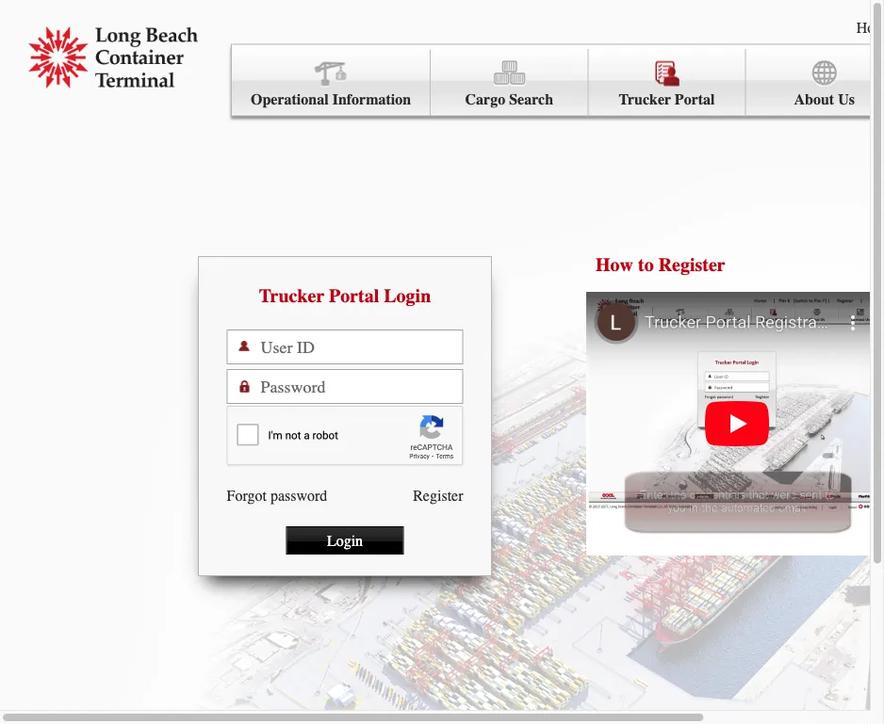 Task type: describe. For each thing, give the bounding box(es) containing it.
trucker for trucker portal
[[619, 91, 671, 108]]

portal for trucker portal
[[675, 91, 715, 108]]

trucker portal link
[[589, 49, 746, 116]]

1 horizontal spatial login
[[384, 286, 431, 307]]

forgot password link
[[227, 487, 327, 505]]

to
[[638, 254, 654, 276]]

trucker portal
[[619, 91, 715, 108]]

how
[[596, 254, 633, 276]]

operational information link
[[232, 49, 431, 116]]

search
[[509, 91, 553, 108]]

forgot
[[227, 487, 267, 505]]

login button
[[286, 527, 404, 555]]

cargo search
[[465, 91, 553, 108]]

register link
[[413, 487, 463, 505]]

login inside button
[[327, 532, 363, 550]]

about us
[[794, 91, 855, 108]]



Task type: vqa. For each thing, say whether or not it's contained in the screenshot.
Login button
yes



Task type: locate. For each thing, give the bounding box(es) containing it.
operational
[[251, 91, 329, 108]]

forgot password
[[227, 487, 327, 505]]

portal
[[675, 91, 715, 108], [329, 286, 379, 307]]

0 vertical spatial register
[[659, 254, 726, 276]]

trucker inside menu bar
[[619, 91, 671, 108]]

hom
[[857, 19, 884, 36]]

0 vertical spatial login
[[384, 286, 431, 307]]

password
[[270, 487, 327, 505]]

how to register
[[596, 254, 726, 276]]

0 horizontal spatial login
[[327, 532, 363, 550]]

register
[[659, 254, 726, 276], [413, 487, 463, 505]]

login down password at the bottom left of the page
[[327, 532, 363, 550]]

User ID text field
[[261, 331, 462, 364]]

about
[[794, 91, 834, 108]]

menu bar containing operational information
[[231, 44, 884, 116]]

Password password field
[[261, 370, 462, 403]]

us
[[838, 91, 855, 108]]

0 vertical spatial trucker
[[619, 91, 671, 108]]

about us link
[[746, 49, 884, 116]]

trucker for trucker portal login
[[259, 286, 324, 307]]

cargo
[[465, 91, 505, 108]]

information
[[332, 91, 411, 108]]

1 horizontal spatial register
[[659, 254, 726, 276]]

login up user id text box
[[384, 286, 431, 307]]

trucker
[[619, 91, 671, 108], [259, 286, 324, 307]]

operational information
[[251, 91, 411, 108]]

trucker portal login
[[259, 286, 431, 307]]

0 horizontal spatial trucker
[[259, 286, 324, 307]]

0 vertical spatial portal
[[675, 91, 715, 108]]

1 horizontal spatial trucker
[[619, 91, 671, 108]]

cargo search link
[[431, 49, 589, 116]]

login
[[384, 286, 431, 307], [327, 532, 363, 550]]

1 vertical spatial portal
[[329, 286, 379, 307]]

1 vertical spatial login
[[327, 532, 363, 550]]

0 horizontal spatial register
[[413, 487, 463, 505]]

menu bar
[[231, 44, 884, 116]]

portal for trucker portal login
[[329, 286, 379, 307]]

1 vertical spatial register
[[413, 487, 463, 505]]

portal inside trucker portal link
[[675, 91, 715, 108]]

1 horizontal spatial portal
[[675, 91, 715, 108]]

1 vertical spatial trucker
[[259, 286, 324, 307]]

0 horizontal spatial portal
[[329, 286, 379, 307]]

hom link
[[857, 19, 884, 36]]



